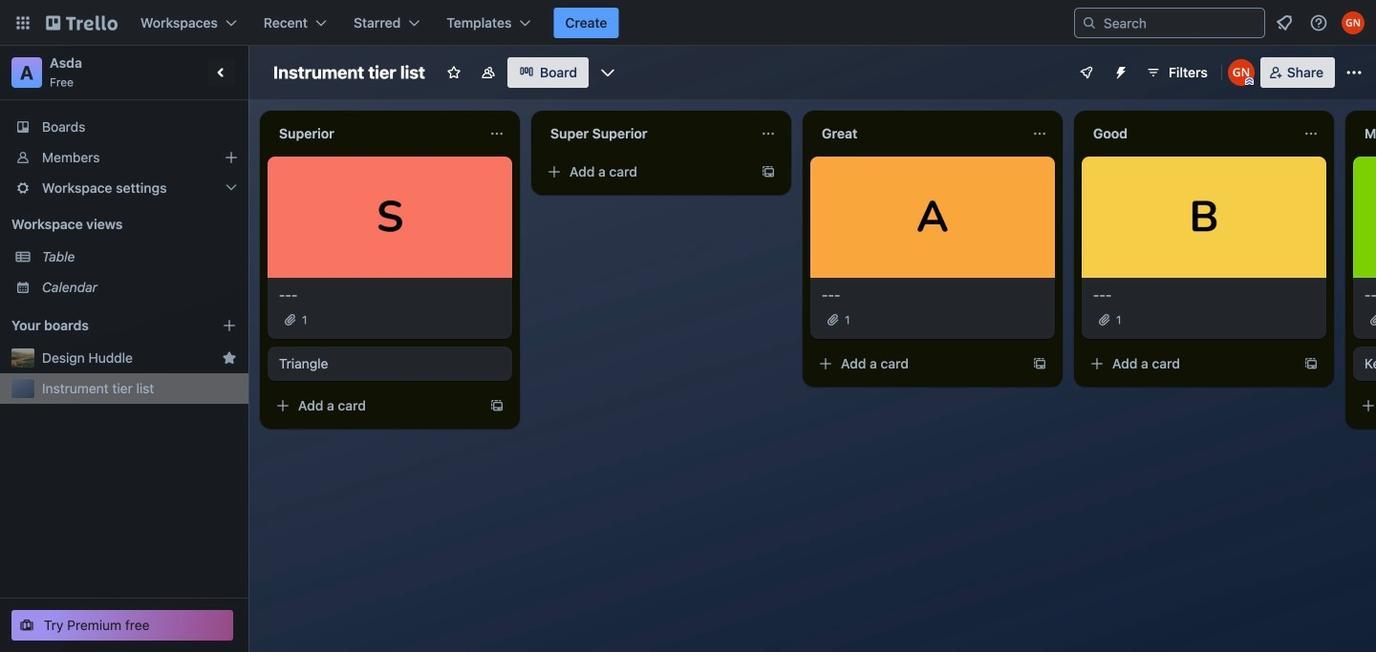 Task type: locate. For each thing, give the bounding box(es) containing it.
generic name (genericname34) image
[[1342, 11, 1365, 34], [1228, 59, 1255, 86]]

1 vertical spatial generic name (genericname34) image
[[1228, 59, 1255, 86]]

Board name text field
[[264, 57, 435, 88]]

1 horizontal spatial create from template… image
[[1032, 357, 1048, 372]]

1 vertical spatial create from template… image
[[489, 399, 505, 414]]

None text field
[[539, 119, 753, 149], [811, 119, 1025, 149], [539, 119, 753, 149], [811, 119, 1025, 149]]

1 vertical spatial create from template… image
[[1032, 357, 1048, 372]]

show menu image
[[1345, 63, 1364, 82]]

workspace visible image
[[481, 65, 496, 80]]

generic name (genericname34) image right open information menu image
[[1342, 11, 1365, 34]]

0 horizontal spatial generic name (genericname34) image
[[1228, 59, 1255, 86]]

1 horizontal spatial generic name (genericname34) image
[[1342, 11, 1365, 34]]

0 vertical spatial generic name (genericname34) image
[[1342, 11, 1365, 34]]

None text field
[[268, 119, 482, 149]]

create from template… image
[[761, 164, 776, 180], [1032, 357, 1048, 372]]

search image
[[1082, 15, 1097, 31]]

add board image
[[222, 318, 237, 334]]

0 vertical spatial create from template… image
[[761, 164, 776, 180]]

create from template… image
[[1304, 357, 1319, 372], [489, 399, 505, 414]]

this member is an admin of this board. image
[[1245, 77, 1254, 86]]

0 horizontal spatial create from template… image
[[489, 399, 505, 414]]

1 horizontal spatial create from template… image
[[1304, 357, 1319, 372]]

open information menu image
[[1310, 13, 1329, 33]]

generic name (genericname34) image down search field
[[1228, 59, 1255, 86]]

0 notifications image
[[1273, 11, 1296, 34]]

automation image
[[1106, 57, 1133, 84]]



Task type: describe. For each thing, give the bounding box(es) containing it.
generic name (genericname34) image inside primary element
[[1342, 11, 1365, 34]]

starred icon image
[[222, 351, 237, 366]]

Search field
[[1097, 10, 1265, 36]]

0 vertical spatial create from template… image
[[1304, 357, 1319, 372]]

star or unstar board image
[[446, 65, 462, 80]]

primary element
[[0, 0, 1377, 46]]

0 horizontal spatial create from template… image
[[761, 164, 776, 180]]

switch to… image
[[13, 13, 33, 33]]

your boards with 2 items element
[[11, 315, 193, 337]]

back to home image
[[46, 8, 118, 38]]

workspace navigation collapse icon image
[[208, 59, 235, 86]]

customize views image
[[598, 63, 618, 82]]

power ups image
[[1079, 65, 1095, 80]]



Task type: vqa. For each thing, say whether or not it's contained in the screenshot.
Table
no



